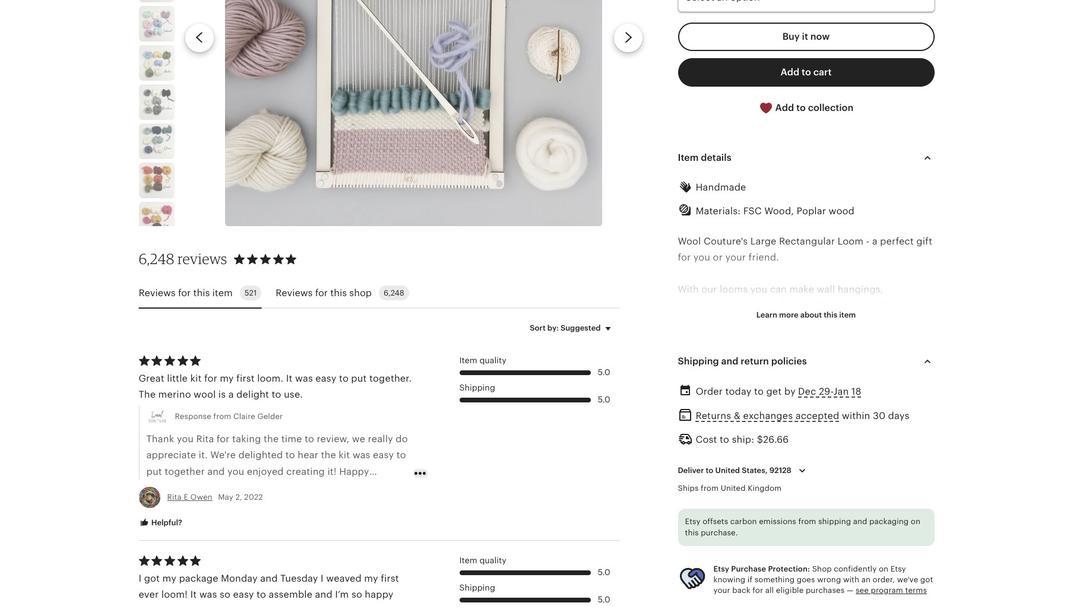 Task type: vqa. For each thing, say whether or not it's contained in the screenshot.
from associated with Ships
yes



Task type: locate. For each thing, give the bounding box(es) containing it.
1 vertical spatial on
[[911, 517, 921, 526]]

for inside great little kit for my first loom. it was easy to put together. the merino wool is a delight to use.
[[204, 373, 217, 384]]

for up we're
[[217, 434, 230, 445]]

is up head
[[724, 349, 731, 360]]

weaving up 'cost to ship: $ 26.66'
[[720, 413, 759, 425]]

0 vertical spatial it
[[286, 373, 293, 384]]

the inside with our looms you can make wall hangings, decorations, small cushions... the opportunities are endless.
[[818, 300, 834, 312]]

0 horizontal spatial got
[[144, 573, 160, 585]]

the down great
[[139, 389, 156, 400]]

my up response from claire gelder
[[220, 373, 234, 384]]

loom up ships
[[678, 462, 702, 473]]

to left together.
[[339, 373, 349, 384]]

a inside the loom is supplied for you to assemble at home with eight flat head chicago screws which easily attach, the benefit of these screws is that you have no bolts sticking out of the back, which makes a much more pleasant weaving experience. finally, when you have completed your weaving you can pack this loom away for easy storage - i have also been known to take this loom on holiday!
[[855, 397, 861, 408]]

weaving loom kit. large lap loom. learn to frame weave image 10 image
[[139, 202, 174, 238]]

2 horizontal spatial a
[[873, 236, 878, 247]]

starter kit
[[678, 591, 724, 602]]

1 horizontal spatial which
[[823, 365, 850, 376]]

by:
[[548, 324, 559, 333]]

you inside with our looms you can make wall hangings, decorations, small cushions... the opportunities are endless.
[[751, 284, 768, 295]]

pack
[[834, 430, 857, 441]]

kits:
[[768, 494, 787, 505]]

0 vertical spatial 6,248
[[139, 250, 175, 268]]

0 horizontal spatial with
[[139, 606, 159, 607]]

all
[[766, 586, 774, 595]]

2 horizontal spatial from
[[799, 517, 817, 526]]

learn
[[757, 311, 778, 319]]

put
[[351, 373, 367, 384], [146, 466, 162, 477]]

1 horizontal spatial with
[[844, 576, 860, 585]]

days
[[888, 411, 910, 422]]

can inside with our looms you can make wall hangings, decorations, small cushions... the opportunities are endless.
[[770, 284, 787, 295]]

0 vertical spatial first
[[236, 373, 255, 384]]

0 vertical spatial more
[[779, 311, 799, 319]]

1 vertical spatial from
[[701, 484, 719, 493]]

of down flat
[[714, 381, 723, 392]]

i
[[761, 446, 764, 457], [139, 573, 142, 585], [321, 573, 324, 585], [186, 606, 189, 607]]

$
[[757, 434, 763, 446]]

buy
[[783, 31, 800, 42]]

kit inside 'basic kit weaving loom 28cm x 39cm instructions booklet'
[[705, 526, 717, 538]]

0 vertical spatial can
[[770, 284, 787, 295]]

gelder
[[257, 412, 283, 421]]

1 vertical spatial weaving
[[754, 430, 793, 441]]

0 horizontal spatial assemble
[[269, 589, 313, 601]]

got inside shop confidently on etsy knowing if something goes wrong with an order, we've got your back for all eligible purchases —
[[921, 576, 934, 585]]

1 vertical spatial quality
[[480, 556, 507, 566]]

i left the weaved
[[321, 573, 324, 585]]

for inside "thank you rita for taking the time to review, we really do appreciate it. we're delighted to hear the kit was easy to put together and you enjoyed creating it! happy crafting! jade and the team @ wool couture company"
[[217, 434, 230, 445]]

order today to get by dec 29-jan 18
[[696, 386, 862, 397]]

tab list containing reviews for this item
[[139, 279, 620, 309]]

completed
[[678, 430, 728, 441]]

i up states,
[[761, 446, 764, 457]]

kingdom
[[748, 484, 782, 493]]

item left 521
[[212, 287, 233, 299]]

0 vertical spatial -
[[867, 236, 870, 247]]

first inside i got my package monday and tuesday i weaved my first ever loom! it was so easy to assemble and i'm so happy with what i created! so excited to start this exciti
[[381, 573, 399, 585]]

1 vertical spatial can
[[815, 430, 832, 441]]

1 horizontal spatial rita
[[196, 434, 214, 445]]

wood,
[[765, 205, 794, 217]]

it down package
[[190, 589, 197, 601]]

1 vertical spatial it
[[190, 589, 197, 601]]

for up wool
[[204, 373, 217, 384]]

add down add to cart button
[[776, 102, 794, 113]]

take
[[883, 446, 903, 457]]

this left shop
[[330, 287, 347, 299]]

reviews down 6,248 reviews
[[139, 287, 176, 299]]

that
[[799, 381, 817, 392]]

returns & exchanges accepted button
[[696, 408, 840, 425]]

and up excited
[[260, 573, 278, 585]]

wool left couture's
[[678, 236, 701, 247]]

confidently
[[834, 565, 877, 574]]

weaving down 'exchanges'
[[754, 430, 793, 441]]

loom down purchase.
[[720, 543, 744, 554]]

you up small
[[751, 284, 768, 295]]

do
[[396, 434, 408, 445]]

can up been
[[815, 430, 832, 441]]

so right i'm
[[352, 589, 362, 601]]

your down knowing
[[714, 586, 731, 595]]

purchases
[[806, 586, 845, 595]]

benefit
[[678, 381, 711, 392]]

1 horizontal spatial more
[[892, 397, 916, 408]]

1 horizontal spatial -
[[867, 236, 870, 247]]

0 vertical spatial quality
[[480, 356, 507, 366]]

1 vertical spatial -
[[755, 446, 758, 457]]

it
[[286, 373, 293, 384], [190, 589, 197, 601]]

4 5.0 from the top
[[598, 595, 610, 605]]

it inside great little kit for my first loom. it was easy to put together. the merino wool is a delight to use.
[[286, 373, 293, 384]]

1 vertical spatial screws
[[754, 381, 786, 392]]

of down kingdom
[[756, 494, 766, 505]]

is inside great little kit for my first loom. it was easy to put together. the merino wool is a delight to use.
[[219, 389, 226, 400]]

e
[[184, 493, 188, 502]]

2 vertical spatial from
[[799, 517, 817, 526]]

kit inside great little kit for my first loom. it was easy to put together. the merino wool is a delight to use.
[[190, 373, 202, 384]]

perfect
[[880, 236, 914, 247]]

by
[[785, 386, 796, 397]]

on inside the loom is supplied for you to assemble at home with eight flat head chicago screws which easily attach, the benefit of these screws is that you have no bolts sticking out of the back, which makes a much more pleasant weaving experience. finally, when you have completed your weaving you can pack this loom away for easy storage - i have also been known to take this loom on holiday!
[[704, 462, 716, 473]]

and left 2,
[[214, 482, 231, 494]]

reviews for reviews for this item
[[139, 287, 176, 299]]

1 vertical spatial add
[[776, 102, 794, 113]]

- inside wool couture's large rectangular loom - a perfect gift for you or your friend.
[[867, 236, 870, 247]]

1 vertical spatial put
[[146, 466, 162, 477]]

this up weaving
[[685, 529, 699, 538]]

rita up it.
[[196, 434, 214, 445]]

easy inside i got my package monday and tuesday i weaved my first ever loom! it was so easy to assemble and i'm so happy with what i created! so excited to start this exciti
[[233, 589, 254, 601]]

1 vertical spatial item quality
[[460, 556, 507, 566]]

which up returns & exchanges accepted within 30 days
[[793, 397, 821, 408]]

item
[[678, 152, 699, 164], [460, 356, 477, 366], [460, 556, 477, 566]]

-
[[867, 236, 870, 247], [755, 446, 758, 457]]

couture
[[316, 482, 354, 494]]

1 horizontal spatial reviews
[[276, 287, 313, 299]]

wrong
[[818, 576, 841, 585]]

weaving loom kit. large lap loom. learn to frame weave image 5 image
[[139, 6, 174, 42]]

for left 'all'
[[753, 586, 763, 595]]

order
[[696, 386, 723, 397]]

the
[[818, 300, 834, 312], [917, 365, 932, 376], [747, 397, 762, 408], [264, 434, 279, 445], [321, 450, 336, 461], [234, 482, 249, 494]]

materials: fsc wood, poplar wood
[[696, 205, 855, 217]]

and inside etsy offsets carbon emissions from shipping and packaging on this purchase.
[[854, 517, 868, 526]]

0 horizontal spatial 6,248
[[139, 250, 175, 268]]

add to collection button
[[678, 94, 935, 123]]

taking
[[232, 434, 261, 445]]

shipping and return policies
[[678, 356, 807, 367]]

dec
[[799, 386, 817, 397]]

response
[[175, 412, 211, 421]]

- inside the loom is supplied for you to assemble at home with eight flat head chicago screws which easily attach, the benefit of these screws is that you have no bolts sticking out of the back, which makes a much more pleasant weaving experience. finally, when you have completed your weaving you can pack this loom away for easy storage - i have also been known to take this loom on holiday!
[[755, 446, 758, 457]]

your inside wool couture's large rectangular loom - a perfect gift for you or your friend.
[[726, 252, 746, 263]]

this down i'm
[[320, 606, 337, 607]]

deliver to united states, 92128
[[678, 467, 792, 475]]

see program terms
[[856, 586, 927, 595]]

on inside shop confidently on etsy knowing if something goes wrong with an order, we've got your back for all eligible purchases —
[[879, 565, 889, 574]]

1 horizontal spatial a
[[855, 397, 861, 408]]

0 horizontal spatial wool
[[291, 482, 314, 494]]

a left delight
[[229, 389, 234, 400]]

on right packaging
[[911, 517, 921, 526]]

0 horizontal spatial of
[[714, 381, 723, 392]]

to down do
[[397, 450, 406, 461]]

1 horizontal spatial got
[[921, 576, 934, 585]]

1 vertical spatial assemble
[[269, 589, 313, 601]]

1 vertical spatial your
[[731, 430, 752, 441]]

0 vertical spatial with
[[911, 349, 930, 360]]

screws down chicago
[[754, 381, 786, 392]]

1 vertical spatial the
[[139, 389, 156, 400]]

for down 6,248 reviews
[[178, 287, 191, 299]]

0 vertical spatial united
[[716, 467, 740, 475]]

6,248 for 6,248 reviews
[[139, 250, 175, 268]]

kit up 'happy'
[[339, 450, 350, 461]]

rita left e
[[167, 493, 182, 502]]

2 horizontal spatial was
[[353, 450, 371, 461]]

1 vertical spatial first
[[381, 573, 399, 585]]

3 5.0 from the top
[[598, 568, 610, 578]]

wool inside wool couture's large rectangular loom - a perfect gift for you or your friend.
[[678, 236, 701, 247]]

1 vertical spatial united
[[721, 484, 746, 493]]

1 horizontal spatial put
[[351, 373, 367, 384]]

0 vertical spatial your
[[726, 252, 746, 263]]

0 horizontal spatial item
[[212, 287, 233, 299]]

—
[[847, 586, 854, 595]]

which up jan
[[823, 365, 850, 376]]

- right loom
[[867, 236, 870, 247]]

easy down completed
[[694, 446, 715, 457]]

a left perfect
[[873, 236, 878, 247]]

2 vertical spatial with
[[139, 606, 159, 607]]

can up cushions...
[[770, 284, 787, 295]]

united for from
[[721, 484, 746, 493]]

1 reviews from the left
[[139, 287, 176, 299]]

dec 29-jan 18 button
[[799, 383, 862, 400]]

use.
[[284, 389, 303, 400]]

what
[[161, 606, 184, 607]]

assemble inside the loom is supplied for you to assemble at home with eight flat head chicago screws which easily attach, the benefit of these screws is that you have no bolts sticking out of the back, which makes a much more pleasant weaving experience. finally, when you have completed your weaving you can pack this loom away for easy storage - i have also been known to take this loom on holiday!
[[824, 349, 868, 360]]

0 vertical spatial shipping
[[678, 356, 719, 367]]

1 vertical spatial item
[[840, 311, 856, 319]]

2 horizontal spatial on
[[911, 517, 921, 526]]

2 horizontal spatial etsy
[[891, 565, 906, 574]]

can
[[770, 284, 787, 295], [815, 430, 832, 441]]

cost to ship: $ 26.66
[[696, 434, 789, 446]]

2 vertical spatial your
[[714, 586, 731, 595]]

my up 'loom!'
[[162, 573, 176, 585]]

first up happy
[[381, 573, 399, 585]]

i inside the loom is supplied for you to assemble at home with eight flat head chicago screws which easily attach, the benefit of these screws is that you have no bolts sticking out of the back, which makes a much more pleasant weaving experience. finally, when you have completed your weaving you can pack this loom away for easy storage - i have also been known to take this loom on holiday!
[[761, 446, 764, 457]]

is right wool
[[219, 389, 226, 400]]

from inside etsy offsets carbon emissions from shipping and packaging on this purchase.
[[799, 517, 817, 526]]

delight
[[237, 389, 269, 400]]

this right about
[[824, 311, 838, 319]]

the inside great little kit for my first loom. it was easy to put together. the merino wool is a delight to use.
[[139, 389, 156, 400]]

put inside great little kit for my first loom. it was easy to put together. the merino wool is a delight to use.
[[351, 373, 367, 384]]

deliver to united states, 92128 button
[[669, 459, 819, 484]]

with inside i got my package monday and tuesday i weaved my first ever loom! it was so easy to assemble and i'm so happy with what i created! so excited to start this exciti
[[139, 606, 159, 607]]

you down much
[[881, 413, 898, 425]]

more up days
[[892, 397, 916, 408]]

united inside deliver to united states, 92128 dropdown button
[[716, 467, 740, 475]]

0 vertical spatial put
[[351, 373, 367, 384]]

we have 3 types of kits:
[[678, 494, 787, 505]]

0 vertical spatial item quality
[[460, 356, 507, 366]]

your up storage
[[731, 430, 752, 441]]

1 horizontal spatial first
[[381, 573, 399, 585]]

of up &
[[735, 397, 745, 408]]

loom up flat
[[698, 349, 721, 360]]

get
[[767, 386, 782, 397]]

0 horizontal spatial so
[[220, 589, 231, 601]]

kit down offsets
[[705, 526, 717, 538]]

learn more about this item button
[[748, 305, 865, 326]]

was up use.
[[295, 373, 313, 384]]

0 horizontal spatial put
[[146, 466, 162, 477]]

1 vertical spatial 6,248
[[384, 289, 404, 298]]

and right shipping
[[854, 517, 868, 526]]

also
[[791, 446, 810, 457]]

the right attach,
[[917, 365, 932, 376]]

hangings,
[[838, 284, 884, 295]]

something
[[755, 576, 795, 585]]

1 vertical spatial was
[[353, 450, 371, 461]]

the down wall
[[818, 300, 834, 312]]

your right or
[[726, 252, 746, 263]]

rita e owen link
[[167, 493, 212, 502]]

to up hear on the left bottom of page
[[305, 434, 314, 445]]

assemble down tuesday
[[269, 589, 313, 601]]

1 horizontal spatial the
[[678, 349, 695, 360]]

from for response
[[213, 412, 231, 421]]

1 quality from the top
[[480, 356, 507, 366]]

got up "ever"
[[144, 573, 160, 585]]

have left no
[[839, 381, 861, 392]]

0 horizontal spatial is
[[219, 389, 226, 400]]

0 vertical spatial assemble
[[824, 349, 868, 360]]

team
[[252, 482, 276, 494]]

0 vertical spatial item
[[678, 152, 699, 164]]

0 horizontal spatial -
[[755, 446, 758, 457]]

have left 3
[[695, 494, 717, 505]]

1 horizontal spatial was
[[295, 373, 313, 384]]

1 horizontal spatial can
[[815, 430, 832, 441]]

1 horizontal spatial my
[[220, 373, 234, 384]]

2 reviews from the left
[[276, 287, 313, 299]]

you inside wool couture's large rectangular loom - a perfect gift for you or your friend.
[[694, 252, 711, 263]]

wood
[[829, 205, 855, 217]]

2 vertical spatial on
[[879, 565, 889, 574]]

states,
[[742, 467, 768, 475]]

to left use.
[[272, 389, 281, 400]]

from
[[213, 412, 231, 421], [701, 484, 719, 493], [799, 517, 817, 526]]

assemble up easily
[[824, 349, 868, 360]]

poplar
[[797, 205, 826, 217]]

easy up so
[[233, 589, 254, 601]]

or
[[713, 252, 723, 263]]

united up ships from united kingdom
[[716, 467, 740, 475]]

0 vertical spatial rita
[[196, 434, 214, 445]]

6,248 inside tab list
[[384, 289, 404, 298]]

helpful? button
[[130, 513, 191, 534]]

with right the home
[[911, 349, 930, 360]]

etsy for etsy offsets carbon emissions from shipping and packaging on this purchase.
[[685, 517, 701, 526]]

0 vertical spatial which
[[823, 365, 850, 376]]

0 horizontal spatial screws
[[754, 381, 786, 392]]

rita inside "thank you rita for taking the time to review, we really do appreciate it. we're delighted to hear the kit was easy to put together and you enjoyed creating it! happy crafting! jade and the team @ wool couture company"
[[196, 434, 214, 445]]

1 vertical spatial of
[[735, 397, 745, 408]]

from left shipping
[[799, 517, 817, 526]]

reviews for this item
[[139, 287, 233, 299]]

together.
[[370, 373, 412, 384]]

easy right loom.
[[316, 373, 337, 384]]

2 horizontal spatial with
[[911, 349, 930, 360]]

and right flat
[[722, 356, 739, 367]]

and left i'm
[[315, 589, 333, 601]]

0 horizontal spatial it
[[190, 589, 197, 601]]

0 vertical spatial weaving
[[720, 413, 759, 425]]

0 vertical spatial from
[[213, 412, 231, 421]]

united
[[716, 467, 740, 475], [721, 484, 746, 493]]

1 vertical spatial wool
[[291, 482, 314, 494]]

tab list
[[139, 279, 620, 309]]

1 vertical spatial more
[[892, 397, 916, 408]]

tuesday
[[280, 573, 318, 585]]

2 vertical spatial was
[[199, 589, 217, 601]]

loom inside 'basic kit weaving loom 28cm x 39cm instructions booklet'
[[720, 543, 744, 554]]

on
[[704, 462, 716, 473], [911, 517, 921, 526], [879, 565, 889, 574]]

0 horizontal spatial more
[[779, 311, 799, 319]]

1 horizontal spatial from
[[701, 484, 719, 493]]

1 horizontal spatial is
[[724, 349, 731, 360]]

1 horizontal spatial wool
[[678, 236, 701, 247]]

it.
[[199, 450, 208, 461]]

first inside great little kit for my first loom. it was easy to put together. the merino wool is a delight to use.
[[236, 373, 255, 384]]

you left or
[[694, 252, 711, 263]]

exchanges
[[743, 411, 793, 422]]

2 horizontal spatial of
[[756, 494, 766, 505]]

1 horizontal spatial on
[[879, 565, 889, 574]]

1 horizontal spatial so
[[352, 589, 362, 601]]

0 horizontal spatial can
[[770, 284, 787, 295]]

0 horizontal spatial the
[[139, 389, 156, 400]]

0 vertical spatial item
[[212, 287, 233, 299]]

x
[[775, 543, 780, 554]]

from left claire
[[213, 412, 231, 421]]

a up within
[[855, 397, 861, 408]]

first up delight
[[236, 373, 255, 384]]

to left the take
[[871, 446, 881, 457]]

couture's
[[704, 236, 748, 247]]

0 vertical spatial on
[[704, 462, 716, 473]]

0 horizontal spatial on
[[704, 462, 716, 473]]

30
[[873, 411, 886, 422]]

with up —
[[844, 576, 860, 585]]

to
[[802, 66, 811, 78], [797, 102, 806, 113], [812, 349, 821, 360], [339, 373, 349, 384], [754, 386, 764, 397], [272, 389, 281, 400], [305, 434, 314, 445], [720, 434, 730, 446], [871, 446, 881, 457], [286, 450, 295, 461], [397, 450, 406, 461], [706, 467, 714, 475], [257, 589, 266, 601], [284, 606, 294, 607]]

on left holiday!
[[704, 462, 716, 473]]

etsy inside etsy offsets carbon emissions from shipping and packaging on this purchase.
[[685, 517, 701, 526]]

more right learn
[[779, 311, 799, 319]]

jan
[[834, 386, 849, 397]]

to left cart
[[802, 66, 811, 78]]

reviews
[[178, 250, 227, 268]]

was up created!
[[199, 589, 217, 601]]

shipping
[[819, 517, 851, 526]]

1 horizontal spatial etsy
[[714, 565, 730, 574]]

instructions
[[678, 559, 733, 570]]

0 horizontal spatial rita
[[167, 493, 182, 502]]

quality
[[480, 356, 507, 366], [480, 556, 507, 566]]

is left that at the bottom right of the page
[[789, 381, 796, 392]]

company
[[357, 482, 401, 494]]

my
[[220, 373, 234, 384], [162, 573, 176, 585], [364, 573, 378, 585]]



Task type: describe. For each thing, give the bounding box(es) containing it.
2 quality from the top
[[480, 556, 507, 566]]

etsy for etsy purchase protection:
[[714, 565, 730, 574]]

loom up the take
[[879, 430, 902, 441]]

this inside etsy offsets carbon emissions from shipping and packaging on this purchase.
[[685, 529, 699, 538]]

time
[[281, 434, 302, 445]]

ever
[[139, 589, 159, 601]]

2 5.0 from the top
[[598, 395, 610, 404]]

gift
[[917, 236, 933, 247]]

you up 'makes'
[[820, 381, 837, 392]]

0 horizontal spatial my
[[162, 573, 176, 585]]

goes
[[797, 576, 815, 585]]

sort by: suggested
[[530, 324, 601, 333]]

you up that at the bottom right of the page
[[792, 349, 809, 360]]

easy inside great little kit for my first loom. it was easy to put together. the merino wool is a delight to use.
[[316, 373, 337, 384]]

weaving loom kit. large lap loom. learn to frame weave image 6 image
[[139, 45, 174, 81]]

knowing
[[714, 576, 746, 585]]

owen
[[190, 493, 212, 502]]

reviews for this shop
[[276, 287, 372, 299]]

to left collection at the right of the page
[[797, 102, 806, 113]]

add to cart button
[[678, 58, 935, 86]]

etsy purchase protection:
[[714, 565, 810, 574]]

for up chicago
[[776, 349, 789, 360]]

we
[[678, 494, 692, 505]]

26.66
[[763, 434, 789, 446]]

kit inside "thank you rita for taking the time to review, we really do appreciate it. we're delighted to hear the kit was easy to put together and you enjoyed creating it! happy crafting! jade and the team @ wool couture company"
[[339, 450, 350, 461]]

item inside tab list
[[212, 287, 233, 299]]

more inside the loom is supplied for you to assemble at home with eight flat head chicago screws which easily attach, the benefit of these screws is that you have no bolts sticking out of the back, which makes a much more pleasant weaving experience. finally, when you have completed your weaving you can pack this loom away for easy storage - i have also been known to take this loom on holiday!
[[892, 397, 916, 408]]

a inside great little kit for my first loom. it was easy to put together. the merino wool is a delight to use.
[[229, 389, 234, 400]]

to down time
[[286, 450, 295, 461]]

emissions
[[759, 517, 797, 526]]

now
[[811, 31, 830, 42]]

this down when
[[859, 430, 876, 441]]

item inside dropdown button
[[840, 311, 856, 319]]

to left start
[[284, 606, 294, 607]]

1 item quality from the top
[[460, 356, 507, 366]]

fsc
[[744, 205, 762, 217]]

loom.
[[257, 373, 284, 384]]

you up also
[[795, 430, 812, 441]]

have up away
[[900, 413, 922, 425]]

kit down knowing
[[713, 591, 724, 602]]

the up 'exchanges'
[[747, 397, 762, 408]]

you down we're
[[227, 466, 244, 477]]

for inside shop confidently on etsy knowing if something goes wrong with an order, we've got your back for all eligible purchases —
[[753, 586, 763, 595]]

weaving loom kit. large lap loom. learn to frame weave image 1 image
[[225, 0, 602, 227]]

2,
[[236, 493, 242, 502]]

my inside great little kit for my first loom. it was easy to put together. the merino wool is a delight to use.
[[220, 373, 234, 384]]

basic
[[678, 526, 703, 538]]

was inside "thank you rita for taking the time to review, we really do appreciate it. we're delighted to hear the kit was easy to put together and you enjoyed creating it! happy crafting! jade and the team @ wool couture company"
[[353, 450, 371, 461]]

weaved
[[326, 573, 362, 585]]

packaging
[[870, 517, 909, 526]]

assemble inside i got my package monday and tuesday i weaved my first ever loom! it was so easy to assemble and i'm so happy with what i created! so excited to start this exciti
[[269, 589, 313, 601]]

attach,
[[882, 365, 914, 376]]

an
[[862, 576, 871, 585]]

was inside great little kit for my first loom. it was easy to put together. the merino wool is a delight to use.
[[295, 373, 313, 384]]

sort by: suggested button
[[521, 316, 624, 341]]

at
[[870, 349, 879, 360]]

0 vertical spatial screws
[[788, 365, 820, 376]]

we've
[[897, 576, 919, 585]]

with
[[678, 284, 699, 295]]

2 item quality from the top
[[460, 556, 507, 566]]

more inside dropdown button
[[779, 311, 799, 319]]

and down we're
[[207, 466, 225, 477]]

1 horizontal spatial of
[[735, 397, 745, 408]]

got inside i got my package monday and tuesday i weaved my first ever loom! it was so easy to assemble and i'm so happy with what i created! so excited to start this exciti
[[144, 573, 160, 585]]

back
[[733, 586, 751, 595]]

types
[[728, 494, 753, 505]]

item details button
[[667, 144, 945, 172]]

etsy inside shop confidently on etsy knowing if something goes wrong with an order, we've got your back for all eligible purchases —
[[891, 565, 906, 574]]

we
[[352, 434, 365, 445]]

decorations,
[[678, 300, 736, 312]]

it inside i got my package monday and tuesday i weaved my first ever loom! it was so easy to assemble and i'm so happy with what i created! so excited to start this exciti
[[190, 589, 197, 601]]

this down away
[[906, 446, 922, 457]]

this down reviews
[[193, 287, 210, 299]]

from for ships
[[701, 484, 719, 493]]

shipping and return policies button
[[667, 347, 945, 376]]

when
[[853, 413, 878, 425]]

accepted
[[796, 411, 840, 422]]

holiday!
[[719, 462, 755, 473]]

reviews for reviews for this shop
[[276, 287, 313, 299]]

order,
[[873, 576, 895, 585]]

1 5.0 from the top
[[598, 368, 610, 377]]

been
[[812, 446, 836, 457]]

add for add to collection
[[776, 102, 794, 113]]

for up deliver
[[678, 446, 691, 457]]

2 so from the left
[[352, 589, 362, 601]]

happy
[[365, 589, 394, 601]]

521
[[245, 289, 257, 298]]

great little kit for my first loom. it was easy to put together. the merino wool is a delight to use.
[[139, 373, 412, 400]]

1 vertical spatial which
[[793, 397, 821, 408]]

today
[[726, 386, 752, 397]]

you up the "appreciate"
[[177, 434, 194, 445]]

helpful?
[[149, 519, 182, 527]]

to right policies
[[812, 349, 821, 360]]

head
[[722, 365, 745, 376]]

1 vertical spatial rita
[[167, 493, 182, 502]]

have up 92128 at the bottom of page
[[767, 446, 788, 457]]

i right what
[[186, 606, 189, 607]]

can inside the loom is supplied for you to assemble at home with eight flat head chicago screws which easily attach, the benefit of these screws is that you have no bolts sticking out of the back, which makes a much more pleasant weaving experience. finally, when you have completed your weaving you can pack this loom away for easy storage - i have also been known to take this loom on holiday!
[[815, 430, 832, 441]]

it
[[802, 31, 809, 42]]

92128
[[770, 467, 792, 475]]

see program terms link
[[856, 586, 927, 595]]

weaving loom kit. large lap loom. learn to frame weave image 7 image
[[139, 84, 174, 120]]

to right the cost
[[720, 434, 730, 446]]

out
[[717, 397, 733, 408]]

the inside the loom is supplied for you to assemble at home with eight flat head chicago screws which easily attach, the benefit of these screws is that you have no bolts sticking out of the back, which makes a much more pleasant weaving experience. finally, when you have completed your weaving you can pack this loom away for easy storage - i have also been known to take this loom on holiday!
[[678, 349, 695, 360]]

ship:
[[732, 434, 755, 446]]

this inside i got my package monday and tuesday i weaved my first ever loom! it was so easy to assemble and i'm so happy with what i created! so excited to start this exciti
[[320, 606, 337, 607]]

a inside wool couture's large rectangular loom - a perfect gift for you or your friend.
[[873, 236, 878, 247]]

6,248 for 6,248
[[384, 289, 404, 298]]

the up delighted
[[264, 434, 279, 445]]

2 vertical spatial item
[[460, 556, 477, 566]]

item inside 'dropdown button'
[[678, 152, 699, 164]]

@
[[279, 482, 288, 494]]

and inside dropdown button
[[722, 356, 739, 367]]

2 horizontal spatial my
[[364, 573, 378, 585]]

i up "ever"
[[139, 573, 142, 585]]

easy inside "thank you rita for taking the time to review, we really do appreciate it. we're delighted to hear the kit was easy to put together and you enjoyed creating it! happy crafting! jade and the team @ wool couture company"
[[373, 450, 394, 461]]

0 vertical spatial of
[[714, 381, 723, 392]]

2 vertical spatial shipping
[[460, 583, 495, 593]]

the right may
[[234, 482, 249, 494]]

with inside the loom is supplied for you to assemble at home with eight flat head chicago screws which easily attach, the benefit of these screws is that you have no bolts sticking out of the back, which makes a much more pleasant weaving experience. finally, when you have completed your weaving you can pack this loom away for easy storage - i have also been known to take this loom on holiday!
[[911, 349, 930, 360]]

shop
[[350, 287, 372, 299]]

add to cart
[[781, 66, 832, 78]]

to inside dropdown button
[[706, 467, 714, 475]]

back,
[[765, 397, 790, 408]]

purchase
[[732, 565, 766, 574]]

item details
[[678, 152, 732, 164]]

friend.
[[749, 252, 779, 263]]

for left shop
[[315, 287, 328, 299]]

if
[[748, 576, 753, 585]]

rectangular
[[779, 236, 835, 247]]

pleasant
[[678, 413, 718, 425]]

add for add to cart
[[781, 66, 800, 78]]

easy inside the loom is supplied for you to assemble at home with eight flat head chicago screws which easily attach, the benefit of these screws is that you have no bolts sticking out of the back, which makes a much more pleasant weaving experience. finally, when you have completed your weaving you can pack this loom away for easy storage - i have also been known to take this loom on holiday!
[[694, 446, 715, 457]]

1 vertical spatial item
[[460, 356, 477, 366]]

39cm
[[783, 543, 809, 554]]

basic kit weaving loom 28cm x 39cm instructions booklet
[[678, 526, 809, 570]]

i'm
[[335, 589, 349, 601]]

on inside etsy offsets carbon emissions from shipping and packaging on this purchase.
[[911, 517, 921, 526]]

away
[[905, 430, 928, 441]]

18
[[852, 386, 862, 397]]

2 horizontal spatial is
[[789, 381, 796, 392]]

2 vertical spatial of
[[756, 494, 766, 505]]

united for to
[[716, 467, 740, 475]]

with inside shop confidently on etsy knowing if something goes wrong with an order, we've got your back for all eligible purchases —
[[844, 576, 860, 585]]

the loom is supplied for you to assemble at home with eight flat head chicago screws which easily attach, the benefit of these screws is that you have no bolts sticking out of the back, which makes a much more pleasant weaving experience. finally, when you have completed your weaving you can pack this loom away for easy storage - i have also been known to take this loom on holiday!
[[678, 349, 932, 473]]

shipping inside dropdown button
[[678, 356, 719, 367]]

easily
[[853, 365, 879, 376]]

the up it!
[[321, 450, 336, 461]]

weaving loom kit. large lap loom. learn to frame weave image 9 image
[[139, 163, 174, 199]]

weaving loom kit. large lap loom. learn to frame weave image 8 image
[[139, 124, 174, 159]]

chicago
[[748, 365, 785, 376]]

crafting!
[[146, 482, 187, 494]]

etsy offsets carbon emissions from shipping and packaging on this purchase.
[[685, 517, 921, 538]]

storage
[[717, 446, 752, 457]]

really
[[368, 434, 393, 445]]

delighted
[[239, 450, 283, 461]]

was inside i got my package monday and tuesday i weaved my first ever loom! it was so easy to assemble and i'm so happy with what i created! so excited to start this exciti
[[199, 589, 217, 601]]

1 so from the left
[[220, 589, 231, 601]]

to left get at the right
[[754, 386, 764, 397]]

with our looms you can make wall hangings, decorations, small cushions... the opportunities are endless.
[[678, 284, 916, 328]]

for inside wool couture's large rectangular loom - a perfect gift for you or your friend.
[[678, 252, 691, 263]]

materials:
[[696, 205, 741, 217]]

1 vertical spatial shipping
[[460, 383, 495, 393]]

eight
[[678, 365, 702, 376]]

put inside "thank you rita for taking the time to review, we really do appreciate it. we're delighted to hear the kit was easy to put together and you enjoyed creating it! happy crafting! jade and the team @ wool couture company"
[[146, 466, 162, 477]]

to up excited
[[257, 589, 266, 601]]

shop confidently on etsy knowing if something goes wrong with an order, we've got your back for all eligible purchases —
[[714, 565, 934, 595]]

suggested
[[561, 324, 601, 333]]

wool inside "thank you rita for taking the time to review, we really do appreciate it. we're delighted to hear the kit was easy to put together and you enjoyed creating it! happy crafting! jade and the team @ wool couture company"
[[291, 482, 314, 494]]

looms
[[720, 284, 748, 295]]

thank you rita for taking the time to review, we really do appreciate it. we're delighted to hear the kit was easy to put together and you enjoyed creating it! happy crafting! jade and the team @ wool couture company
[[146, 434, 408, 494]]

your inside the loom is supplied for you to assemble at home with eight flat head chicago screws which easily attach, the benefit of these screws is that you have no bolts sticking out of the back, which makes a much more pleasant weaving experience. finally, when you have completed your weaving you can pack this loom away for easy storage - i have also been known to take this loom on holiday!
[[731, 430, 752, 441]]

this inside dropdown button
[[824, 311, 838, 319]]

your inside shop confidently on etsy knowing if something goes wrong with an order, we've got your back for all eligible purchases —
[[714, 586, 731, 595]]



